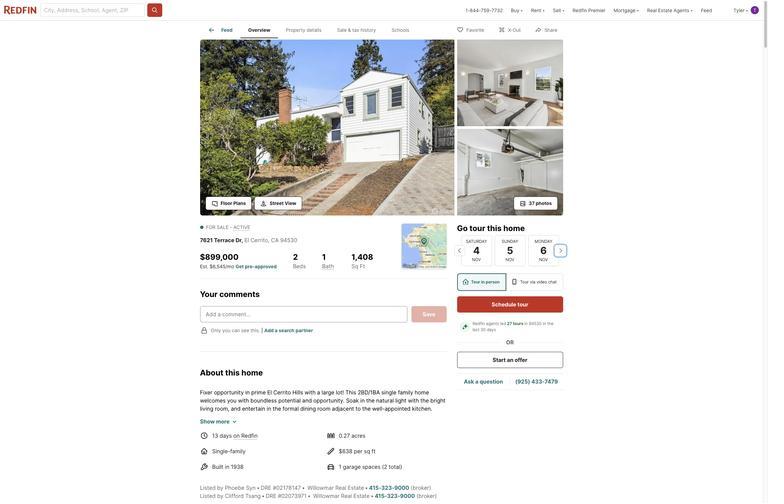 Task type: vqa. For each thing, say whether or not it's contained in the screenshot.
bottommost us
no



Task type: describe. For each thing, give the bounding box(es) containing it.
(925)
[[516, 379, 530, 386]]

agents
[[486, 322, 499, 327]]

1 horizontal spatial (
[[417, 493, 419, 500]]

cerrito for hills
[[273, 390, 291, 397]]

schools tab
[[384, 22, 417, 38]]

expansive
[[200, 439, 226, 445]]

tour for tour in person
[[471, 280, 480, 285]]

| add a search partner
[[261, 328, 313, 334]]

of
[[234, 455, 240, 462]]

street view button
[[254, 197, 302, 210]]

photos
[[536, 201, 552, 206]]

formal
[[283, 406, 299, 413]]

add a search partner button
[[264, 328, 313, 334]]

0 vertical spatial broker
[[413, 485, 429, 492]]

0 vertical spatial you
[[222, 328, 231, 334]]

1 vertical spatial or
[[282, 447, 287, 453]]

0 vertical spatial 415-
[[369, 485, 382, 492]]

plans
[[233, 201, 246, 206]]

0 vertical spatial to
[[356, 406, 361, 413]]

question
[[480, 379, 503, 386]]

0.27 acres
[[339, 433, 366, 440]]

tour via video chat option
[[507, 274, 563, 291]]

with up kitchen.
[[408, 398, 419, 405]]

$6,545
[[210, 264, 226, 270]]

2 , from the left
[[268, 237, 270, 244]]

lots
[[224, 455, 233, 462]]

get-
[[339, 439, 349, 445]]

with right hills
[[305, 390, 316, 397]]

2 horizontal spatial to
[[434, 455, 440, 462]]

approved
[[255, 264, 277, 270]]

0 vertical spatial for
[[295, 439, 302, 445]]

schools
[[392, 27, 410, 33]]

0 vertical spatial a
[[367, 430, 371, 437]]

1 vertical spatial you
[[227, 398, 237, 405]]

that
[[227, 430, 237, 437]]

it
[[397, 430, 400, 437]]

share
[[545, 27, 558, 33]]

1 horizontal spatial an
[[432, 430, 438, 437]]

0 vertical spatial 9000
[[395, 485, 409, 492]]

1 horizontal spatial )
[[435, 493, 437, 500]]

buy
[[511, 7, 520, 13]]

a right add
[[275, 328, 278, 334]]

&
[[348, 27, 351, 33]]

redfin premier
[[573, 7, 606, 13]]

about this home
[[200, 368, 263, 378]]

2
[[293, 253, 298, 262]]

bedrooms,
[[340, 414, 367, 421]]

with down too.
[[257, 463, 268, 470]]

1 vertical spatial days
[[220, 433, 232, 440]]

0 horizontal spatial an
[[288, 447, 295, 453]]

0 vertical spatial dre
[[261, 485, 271, 492]]

soak
[[346, 398, 359, 405]]

▾ for mortgage ▾
[[637, 7, 639, 13]]

415-323-9000 link for 02178147
[[369, 485, 409, 492]]

full
[[369, 414, 376, 421]]

0 horizontal spatial )
[[429, 485, 431, 492]]

nov for 4
[[472, 258, 481, 263]]

previous image
[[455, 246, 465, 256]]

13
[[212, 433, 218, 440]]

start
[[493, 357, 506, 364]]

bathroom,
[[378, 414, 404, 421]]

27
[[507, 322, 512, 327]]

pre-
[[245, 264, 255, 270]]

el for ,
[[245, 237, 249, 244]]

in inside the in the last 30 days
[[543, 322, 546, 327]]

estate inside dropdown button
[[658, 7, 673, 13]]

Add a comment... text field
[[206, 311, 402, 319]]

cerrito for ,
[[251, 237, 268, 244]]

home up kitchen.
[[415, 390, 429, 397]]

1 vertical spatial 94530
[[529, 322, 542, 327]]

flexibility
[[241, 455, 264, 462]]

0 horizontal spatial this
[[327, 422, 338, 429]]

with up the entertain
[[238, 398, 249, 405]]

2 vertical spatial redfin
[[241, 433, 258, 440]]

adu
[[269, 447, 280, 453]]

1 vertical spatial garage
[[343, 464, 361, 471]]

the up linen
[[231, 414, 239, 421]]

retreat,
[[248, 447, 267, 453]]

tour for schedule
[[518, 302, 529, 308]]

the up are
[[273, 406, 281, 413]]

rent ▾ button
[[531, 0, 545, 20]]

real estate agents ▾ button
[[643, 0, 697, 20]]

agents
[[674, 7, 690, 13]]

a right the perhaps
[[442, 439, 445, 445]]

situated
[[200, 414, 221, 421]]

2 vertical spatial you
[[239, 430, 248, 437]]

provides
[[200, 455, 222, 462]]

mortgage ▾ button
[[610, 0, 643, 20]]

1 vertical spatial a
[[357, 447, 361, 453]]

1 , from the left
[[242, 237, 243, 244]]

sale & tax history tab
[[329, 22, 384, 38]]

• right 'syn'
[[257, 485, 260, 492]]

a right ask
[[476, 379, 479, 386]]

1 bath
[[322, 253, 334, 270]]

bath link
[[322, 263, 334, 270]]

video
[[537, 280, 547, 285]]

also
[[401, 430, 412, 437]]

1 horizontal spatial this
[[487, 224, 502, 233]]

real estate agents ▾
[[648, 7, 693, 13]]

get pre-approved link
[[236, 264, 277, 270]]

list box containing tour in person
[[457, 274, 563, 291]]

home down flexibility
[[241, 463, 255, 470]]

0 vertical spatial large
[[322, 390, 335, 397]]

bright
[[431, 398, 446, 405]]

single-
[[212, 449, 230, 455]]

1 horizontal spatial #
[[278, 493, 281, 500]]

2 by from the top
[[217, 493, 224, 500]]

▾ for tyler ▾
[[746, 7, 748, 13]]

nov for 6
[[539, 258, 548, 263]]

about
[[200, 368, 224, 378]]

0 vertical spatial #
[[273, 485, 276, 492]]

schedule tour
[[492, 302, 529, 308]]

history
[[361, 27, 376, 33]]

and up the get-
[[333, 430, 343, 437]]

unit.
[[345, 447, 356, 453]]

ask a question link
[[464, 379, 503, 386]]

2 vertical spatial real
[[341, 493, 352, 500]]

home up sunday
[[504, 224, 525, 233]]

via
[[530, 280, 536, 285]]

1 vertical spatial 9000
[[400, 493, 415, 500]]

save
[[423, 311, 436, 318]]

a left .27
[[260, 439, 264, 445]]

0 vertical spatial 323-
[[382, 485, 395, 492]]

1 garage spaces (2 total)
[[339, 464, 402, 471]]

ft
[[372, 449, 376, 455]]

0.27
[[339, 433, 350, 440]]

1-
[[466, 7, 470, 13]]

share button
[[530, 23, 563, 36]]

ample
[[288, 422, 303, 429]]

2 horizontal spatial on
[[253, 439, 259, 445]]

(2
[[382, 464, 387, 471]]

an inside start an offer button
[[507, 357, 514, 364]]

2 listed from the top
[[200, 493, 216, 500]]

sale
[[337, 27, 347, 33]]

saturday
[[466, 239, 487, 244]]

and down producing
[[324, 455, 334, 462]]

• right tsang
[[262, 493, 265, 500]]

family inside fixer opportunity in prime el cerrito hills with a large lot! this 2bd/1ba single family home welcomes you with boundless potential and opportunity. soak in the natural light with the bright living room, and entertain in the formal dining room adjacent to the well-appointed kitchen. situated on the second floor are two generously sized bedrooms, full bathroom, walk-in closet and hallway linen closet providing ample storage.       this home comes with a spacious unfinished basement that you can shape to your unique needs and lifestyle. a rare find, it also boasts an expansive backyard on a .27 acre lot for hosting large get-togethers and activities, or perhaps a multi-generational retreat, adu or an income-producing unit. a dedicated parking garage provides lots of flexibility too. ideal for investors and prospective homeowners alike looking to customize their home with a little imagination and some tlc.
[[398, 390, 413, 397]]

1 vertical spatial estate
[[348, 485, 364, 492]]

0 horizontal spatial family
[[230, 449, 246, 455]]

days inside the in the last 30 days
[[487, 328, 496, 333]]

living
[[200, 406, 213, 413]]

1 vertical spatial this
[[225, 368, 240, 378]]

1 for 1 garage spaces (2 total)
[[339, 464, 342, 471]]

tour for tour via video chat
[[520, 280, 529, 285]]

• up 02073971
[[302, 485, 305, 492]]

415-323-9000 link for 02073971
[[375, 493, 415, 500]]

generously
[[295, 414, 323, 421]]

1 vertical spatial closet
[[246, 422, 261, 429]]

1 vertical spatial broker
[[419, 493, 435, 500]]

terrace
[[214, 237, 234, 244]]

City, Address, School, Agent, ZIP search field
[[40, 3, 145, 17]]

mortgage
[[614, 7, 636, 13]]

acre
[[274, 439, 286, 445]]

needs
[[316, 430, 331, 437]]

floor plans button
[[205, 197, 252, 210]]

0 horizontal spatial on
[[223, 414, 229, 421]]

.27
[[265, 439, 273, 445]]

1 vertical spatial real
[[336, 485, 346, 492]]

for sale - active
[[206, 225, 250, 230]]

adjacent
[[332, 406, 354, 413]]

1 vertical spatial large
[[324, 439, 337, 445]]

rent ▾
[[531, 7, 545, 13]]

1 vertical spatial dre
[[266, 493, 277, 500]]

buy ▾
[[511, 7, 523, 13]]

(925) 433-7479 link
[[516, 379, 558, 386]]

homeowners
[[367, 455, 400, 462]]

per
[[354, 449, 363, 455]]

0 vertical spatial 94530
[[280, 237, 297, 244]]

rare
[[372, 430, 382, 437]]



Task type: locate. For each thing, give the bounding box(es) containing it.
for
[[295, 439, 302, 445], [291, 455, 298, 462]]

closet up unfinished
[[426, 414, 441, 421]]

beds
[[293, 263, 306, 270]]

0 horizontal spatial or
[[282, 447, 287, 453]]

the up the full
[[362, 406, 371, 413]]

can inside fixer opportunity in prime el cerrito hills with a large lot! this 2bd/1ba single family home welcomes you with boundless potential and opportunity. soak in the natural light with the bright living room, and entertain in the formal dining room adjacent to the well-appointed kitchen. situated on the second floor are two generously sized bedrooms, full bathroom, walk-in closet and hallway linen closet providing ample storage.       this home comes with a spacious unfinished basement that you can shape to your unique needs and lifestyle. a rare find, it also boasts an expansive backyard on a .27 acre lot for hosting large get-togethers and activities, or perhaps a multi-generational retreat, adu or an income-producing unit. a dedicated parking garage provides lots of flexibility too. ideal for investors and prospective homeowners alike looking to customize their home with a little imagination and some tlc.
[[250, 430, 259, 437]]

the right tours
[[548, 322, 554, 327]]

closet down second
[[246, 422, 261, 429]]

0 horizontal spatial #
[[273, 485, 276, 492]]

1 horizontal spatial to
[[356, 406, 361, 413]]

nov for 5
[[506, 258, 515, 263]]

0 vertical spatial closet
[[426, 414, 441, 421]]

0 vertical spatial family
[[398, 390, 413, 397]]

1 horizontal spatial cerrito
[[273, 390, 291, 397]]

2 ▾ from the left
[[543, 7, 545, 13]]

7479
[[545, 379, 558, 386]]

garage inside fixer opportunity in prime el cerrito hills with a large lot! this 2bd/1ba single family home welcomes you with boundless potential and opportunity. soak in the natural light with the bright living room, and entertain in the formal dining room adjacent to the well-appointed kitchen. situated on the second floor are two generously sized bedrooms, full bathroom, walk-in closet and hallway linen closet providing ample storage.       this home comes with a spacious unfinished basement that you can shape to your unique needs and lifestyle. a rare find, it also boasts an expansive backyard on a .27 acre lot for hosting large get-togethers and activities, or perhaps a multi-generational retreat, adu or an income-producing unit. a dedicated parking garage provides lots of flexibility too. ideal for investors and prospective homeowners alike looking to customize their home with a little imagination and some tlc.
[[410, 447, 428, 453]]

cerrito inside fixer opportunity in prime el cerrito hills with a large lot! this 2bd/1ba single family home welcomes you with boundless potential and opportunity. soak in the natural light with the bright living room, and entertain in the formal dining room adjacent to the well-appointed kitchen. situated on the second floor are two generously sized bedrooms, full bathroom, walk-in closet and hallway linen closet providing ample storage.       this home comes with a spacious unfinished basement that you can shape to your unique needs and lifestyle. a rare find, it also boasts an expansive backyard on a .27 acre lot for hosting large get-togethers and activities, or perhaps a multi-generational retreat, adu or an income-producing unit. a dedicated parking garage provides lots of flexibility too. ideal for investors and prospective homeowners alike looking to customize their home with a little imagination and some tlc.
[[273, 390, 291, 397]]

1 vertical spatial el
[[267, 390, 272, 397]]

5 ▾ from the left
[[691, 7, 693, 13]]

6 ▾ from the left
[[746, 7, 748, 13]]

list box
[[457, 274, 563, 291]]

nov inside sunday 5 nov
[[506, 258, 515, 263]]

nov down 6
[[539, 258, 548, 263]]

1 horizontal spatial a
[[367, 430, 371, 437]]

this.
[[251, 328, 260, 334]]

sell ▾ button
[[553, 0, 565, 20]]

0 vertical spatial redfin
[[573, 7, 587, 13]]

• down spaces on the bottom of page
[[371, 493, 374, 500]]

94530 right ca at the left top
[[280, 237, 297, 244]]

an up the perhaps
[[432, 430, 438, 437]]

or up ideal
[[282, 447, 287, 453]]

#
[[273, 485, 276, 492], [278, 493, 281, 500]]

user photo image
[[751, 6, 759, 14]]

1 horizontal spatial feed
[[701, 7, 712, 13]]

0 vertical spatial feed
[[701, 7, 712, 13]]

family up light
[[398, 390, 413, 397]]

0 vertical spatial real
[[648, 7, 657, 13]]

tlc.
[[344, 463, 356, 470]]

• right 02073971
[[308, 493, 311, 500]]

x-
[[508, 27, 513, 33]]

2 tour from the left
[[520, 280, 529, 285]]

redfin up last
[[473, 322, 485, 327]]

feed inside button
[[701, 7, 712, 13]]

for up imagination
[[291, 455, 298, 462]]

nov down 5
[[506, 258, 515, 263]]

2 horizontal spatial an
[[507, 357, 514, 364]]

rent ▾ button
[[527, 0, 549, 20]]

0 horizontal spatial tour
[[470, 224, 486, 233]]

parking
[[390, 447, 409, 453]]

feed right agents
[[701, 7, 712, 13]]

show
[[200, 419, 215, 426]]

0 horizontal spatial nov
[[472, 258, 481, 263]]

acres
[[352, 433, 366, 440]]

a left sq
[[357, 447, 361, 453]]

ideal
[[277, 455, 289, 462]]

1 by from the top
[[217, 485, 224, 492]]

None button
[[461, 235, 492, 267], [495, 235, 526, 267], [528, 235, 559, 267], [461, 235, 492, 267], [495, 235, 526, 267], [528, 235, 559, 267]]

1 tour from the left
[[471, 280, 480, 285]]

3 nov from the left
[[539, 258, 548, 263]]

dre right tsang
[[266, 493, 277, 500]]

an down "lot"
[[288, 447, 295, 453]]

to right looking
[[434, 455, 440, 462]]

30
[[481, 328, 486, 333]]

property details tab
[[278, 22, 329, 38]]

1 vertical spatial family
[[230, 449, 246, 455]]

for right "lot"
[[295, 439, 302, 445]]

1 horizontal spatial family
[[398, 390, 413, 397]]

0 vertical spatial by
[[217, 485, 224, 492]]

tour in person
[[471, 280, 500, 285]]

0 horizontal spatial can
[[232, 328, 240, 334]]

0 horizontal spatial el
[[245, 237, 249, 244]]

real inside dropdown button
[[648, 7, 657, 13]]

▾ right mortgage
[[637, 7, 639, 13]]

on up retreat, on the bottom left
[[253, 439, 259, 445]]

0 vertical spatial tour
[[470, 224, 486, 233]]

0 horizontal spatial feed
[[221, 27, 233, 33]]

el up 'boundless'
[[267, 390, 272, 397]]

0 horizontal spatial ,
[[242, 237, 243, 244]]

on down room,
[[223, 414, 229, 421]]

tour right schedule
[[518, 302, 529, 308]]

spaces
[[362, 464, 381, 471]]

get
[[236, 264, 244, 270]]

bath
[[322, 263, 334, 270]]

1 horizontal spatial tour
[[520, 280, 529, 285]]

redfin left premier
[[573, 7, 587, 13]]

mortgage ▾ button
[[614, 0, 639, 20]]

el right dr
[[245, 237, 249, 244]]

1 horizontal spatial this
[[346, 390, 356, 397]]

room
[[318, 406, 331, 413]]

1 vertical spatial cerrito
[[273, 390, 291, 397]]

1 horizontal spatial redfin
[[473, 322, 485, 327]]

1 vertical spatial an
[[432, 430, 438, 437]]

415- down spaces on the bottom of page
[[369, 485, 382, 492]]

1 horizontal spatial days
[[487, 328, 496, 333]]

▾
[[521, 7, 523, 13], [543, 7, 545, 13], [563, 7, 565, 13], [637, 7, 639, 13], [691, 7, 693, 13], [746, 7, 748, 13]]

, left ca at the left top
[[268, 237, 270, 244]]

4 ▾ from the left
[[637, 7, 639, 13]]

1 vertical spatial 1
[[339, 464, 342, 471]]

1 horizontal spatial 94530
[[529, 322, 542, 327]]

1 for 1 bath
[[322, 253, 326, 262]]

redfin inside button
[[573, 7, 587, 13]]

submit search image
[[151, 7, 158, 14]]

2 horizontal spatial nov
[[539, 258, 548, 263]]

tour left "via" at the right of page
[[520, 280, 529, 285]]

well-
[[372, 406, 385, 413]]

real down some
[[336, 485, 346, 492]]

to up acre
[[277, 430, 283, 437]]

▾ for buy ▾
[[521, 7, 523, 13]]

el inside fixer opportunity in prime el cerrito hills with a large lot! this 2bd/1ba single family home welcomes you with boundless potential and opportunity. soak in the natural light with the bright living room, and entertain in the formal dining room adjacent to the well-appointed kitchen. situated on the second floor are two generously sized bedrooms, full bathroom, walk-in closet and hallway linen closet providing ample storage.       this home comes with a spacious unfinished basement that you can shape to your unique needs and lifestyle. a rare find, it also boasts an expansive backyard on a .27 acre lot for hosting large get-togethers and activities, or perhaps a multi-generational retreat, adu or an income-producing unit. a dedicated parking garage provides lots of flexibility too. ideal for investors and prospective homeowners alike looking to customize their home with a little imagination and some tlc.
[[267, 390, 272, 397]]

1 inside 1 bath
[[322, 253, 326, 262]]

1 vertical spatial listed
[[200, 493, 216, 500]]

1 horizontal spatial 1
[[339, 464, 342, 471]]

1 vertical spatial 323-
[[387, 493, 400, 500]]

and left some
[[317, 463, 327, 470]]

1 vertical spatial for
[[291, 455, 298, 462]]

415-323-9000 link
[[369, 485, 409, 492], [375, 493, 415, 500]]

2 vertical spatial an
[[288, 447, 295, 453]]

sunday 5 nov
[[502, 239, 519, 263]]

2 nov from the left
[[506, 258, 515, 263]]

days down agents on the right bottom of the page
[[487, 328, 496, 333]]

overview tab
[[240, 22, 278, 38]]

0 vertical spatial can
[[232, 328, 240, 334]]

1 vertical spatial by
[[217, 493, 224, 500]]

0 vertical spatial )
[[429, 485, 431, 492]]

el for prime
[[267, 390, 272, 397]]

in the last 30 days
[[473, 322, 555, 333]]

little
[[274, 463, 285, 470]]

13 days on redfin
[[212, 433, 258, 440]]

0 horizontal spatial to
[[277, 430, 283, 437]]

$638 per sq ft
[[339, 449, 376, 455]]

0 vertical spatial days
[[487, 328, 496, 333]]

1 vertical spatial redfin
[[473, 322, 485, 327]]

7621 terrace dr, el cerrito, ca 94530 image
[[200, 40, 455, 216], [457, 40, 563, 126], [457, 129, 563, 216]]

imagination
[[286, 463, 316, 470]]

you
[[222, 328, 231, 334], [227, 398, 237, 405], [239, 430, 248, 437]]

in inside option
[[481, 280, 485, 285]]

and down the rare
[[376, 439, 385, 445]]

# down 02178147
[[278, 493, 281, 500]]

map entry image
[[402, 224, 447, 269]]

real down tlc.
[[341, 493, 352, 500]]

323- down total)
[[387, 493, 400, 500]]

can left see at left
[[232, 328, 240, 334]]

the up kitchen.
[[421, 398, 429, 405]]

home down bedrooms,
[[340, 422, 354, 429]]

and up dining
[[302, 398, 312, 405]]

your
[[200, 290, 218, 299]]

1 vertical spatial 415-323-9000 link
[[375, 493, 415, 500]]

tour in person option
[[457, 274, 507, 291]]

to
[[356, 406, 361, 413], [277, 430, 283, 437], [434, 455, 440, 462]]

their
[[228, 463, 239, 470]]

cerrito left ca at the left top
[[251, 237, 268, 244]]

sized
[[325, 414, 338, 421]]

garage up looking
[[410, 447, 428, 453]]

1 vertical spatial #
[[278, 493, 281, 500]]

▾ for rent ▾
[[543, 7, 545, 13]]

hallway
[[211, 422, 230, 429]]

go tour this home
[[457, 224, 525, 233]]

2 vertical spatial estate
[[354, 493, 370, 500]]

0 horizontal spatial this
[[225, 368, 240, 378]]

this down sized
[[327, 422, 338, 429]]

▾ right agents
[[691, 7, 693, 13]]

7621
[[200, 237, 213, 244]]

0 horizontal spatial days
[[220, 433, 232, 440]]

family
[[398, 390, 413, 397], [230, 449, 246, 455]]

tour up "saturday"
[[470, 224, 486, 233]]

welcomes
[[200, 398, 226, 405]]

monday
[[535, 239, 553, 244]]

prime
[[251, 390, 266, 397]]

2bd/1ba
[[358, 390, 380, 397]]

show more
[[200, 419, 230, 426]]

nov inside monday 6 nov
[[539, 258, 548, 263]]

tour via video chat
[[520, 280, 557, 285]]

redfin for redfin agents led 27 tours in 94530
[[473, 322, 485, 327]]

for
[[206, 225, 216, 230]]

1 horizontal spatial nov
[[506, 258, 515, 263]]

el
[[245, 237, 249, 244], [267, 390, 272, 397]]

large up producing
[[324, 439, 337, 445]]

1 up bath link
[[322, 253, 326, 262]]

• down 1 garage spaces (2 total) on the bottom
[[365, 485, 368, 492]]

partner
[[296, 328, 313, 334]]

dre right 'syn'
[[261, 485, 271, 492]]

0 vertical spatial an
[[507, 357, 514, 364]]

tab list
[[200, 21, 423, 38]]

lifestyle.
[[344, 430, 365, 437]]

are
[[274, 414, 283, 421]]

and right room,
[[231, 406, 241, 413]]

▾ for sell ▾
[[563, 7, 565, 13]]

active link
[[234, 225, 250, 230]]

feed inside tab list
[[221, 27, 233, 33]]

fixer opportunity in prime el cerrito hills with a large lot! this 2bd/1ba single family home welcomes you with boundless potential and opportunity. soak in the natural light with the bright living room, and entertain in the formal dining room adjacent to the well-appointed kitchen. situated on the second floor are two generously sized bedrooms, full bathroom, walk-in closet and hallway linen closet providing ample storage.       this home comes with a spacious unfinished basement that you can shape to your unique needs and lifestyle. a rare find, it also boasts an expansive backyard on a .27 acre lot for hosting large get-togethers and activities, or perhaps a multi-generational retreat, adu or an income-producing unit. a dedicated parking garage provides lots of flexibility too. ideal for investors and prospective homeowners alike looking to customize their home with a little imagination and some tlc.
[[200, 390, 446, 470]]

1 horizontal spatial closet
[[426, 414, 441, 421]]

1 horizontal spatial garage
[[410, 447, 428, 453]]

nov inside saturday 4 nov
[[472, 258, 481, 263]]

433-
[[532, 379, 545, 386]]

tab list containing feed
[[200, 21, 423, 38]]

on down linen
[[233, 433, 240, 440]]

94530
[[280, 237, 297, 244], [529, 322, 542, 327]]

a left the rare
[[367, 430, 371, 437]]

415-323-9000 link down total)
[[375, 493, 415, 500]]

the down 2bd/1ba
[[366, 398, 375, 405]]

▾ left user photo
[[746, 7, 748, 13]]

large up opportunity.
[[322, 390, 335, 397]]

you up "backyard"
[[239, 430, 248, 437]]

▾ right the sell
[[563, 7, 565, 13]]

saturday 4 nov
[[466, 239, 487, 263]]

save button
[[412, 306, 447, 323]]

you down the opportunity
[[227, 398, 237, 405]]

natural
[[376, 398, 394, 405]]

to up bedrooms,
[[356, 406, 361, 413]]

with up the rare
[[374, 422, 385, 429]]

start an offer
[[493, 357, 528, 364]]

in
[[481, 280, 485, 285], [525, 322, 528, 327], [543, 322, 546, 327], [245, 390, 250, 397], [360, 398, 365, 405], [267, 406, 271, 413], [420, 414, 424, 421], [225, 464, 229, 471]]

1 horizontal spatial or
[[413, 439, 418, 445]]

garage down prospective
[[343, 464, 361, 471]]

with
[[305, 390, 316, 397], [238, 398, 249, 405], [408, 398, 419, 405], [374, 422, 385, 429], [257, 463, 268, 470]]

, down active
[[242, 237, 243, 244]]

dr
[[236, 237, 242, 244]]

listed down customize
[[200, 485, 216, 492]]

1 vertical spatial feed
[[221, 27, 233, 33]]

by left phoebe
[[217, 485, 224, 492]]

1 vertical spatial willowmar
[[313, 493, 340, 500]]

schedule tour button
[[457, 297, 563, 313]]

0 horizontal spatial (
[[411, 485, 413, 492]]

1 horizontal spatial tour
[[518, 302, 529, 308]]

1 horizontal spatial el
[[267, 390, 272, 397]]

0 horizontal spatial redfin
[[241, 433, 258, 440]]

next image
[[555, 246, 566, 256]]

or down boasts in the bottom right of the page
[[413, 439, 418, 445]]

7732
[[492, 7, 503, 13]]

415-323-9000 link down (2
[[369, 485, 409, 492]]

real right mortgage ▾ button
[[648, 7, 657, 13]]

1 listed from the top
[[200, 485, 216, 492]]

0 vertical spatial listed
[[200, 485, 216, 492]]

the inside the in the last 30 days
[[548, 322, 554, 327]]

0 horizontal spatial cerrito
[[251, 237, 268, 244]]

and down the situated at left
[[200, 422, 210, 429]]

garage
[[410, 447, 428, 453], [343, 464, 361, 471]]

1
[[322, 253, 326, 262], [339, 464, 342, 471]]

0 horizontal spatial 94530
[[280, 237, 297, 244]]

tour inside button
[[518, 302, 529, 308]]

by left clifford
[[217, 493, 224, 500]]

redfin for redfin premier
[[573, 7, 587, 13]]

0 horizontal spatial 1
[[322, 253, 326, 262]]

tour for go
[[470, 224, 486, 233]]

a down too.
[[269, 463, 272, 470]]

go
[[457, 224, 468, 233]]

▾ right the buy
[[521, 7, 523, 13]]

family down "backyard"
[[230, 449, 246, 455]]

cerrito up the potential
[[273, 390, 291, 397]]

0 vertical spatial or
[[413, 439, 418, 445]]

total)
[[389, 464, 402, 471]]

single-family
[[212, 449, 246, 455]]

1 horizontal spatial on
[[233, 433, 240, 440]]

1 ▾ from the left
[[521, 7, 523, 13]]

0 vertical spatial this
[[346, 390, 356, 397]]

see
[[241, 328, 249, 334]]

0 vertical spatial estate
[[658, 7, 673, 13]]

415- down (2
[[375, 493, 387, 500]]

0 vertical spatial 1
[[322, 253, 326, 262]]

out
[[513, 27, 521, 33]]

you right "only" at the left of the page
[[222, 328, 231, 334]]

hosting
[[304, 439, 323, 445]]

|
[[261, 328, 263, 334]]

redfin agents led 27 tours in 94530
[[473, 322, 542, 327]]

1 vertical spatial 415-
[[375, 493, 387, 500]]

sunday
[[502, 239, 519, 244]]

sq
[[364, 449, 370, 455]]

an left offer
[[507, 357, 514, 364]]

lot!
[[336, 390, 344, 397]]

built in 1938
[[212, 464, 244, 471]]

0 vertical spatial willowmar
[[308, 485, 334, 492]]

tour left person
[[471, 280, 480, 285]]

3 ▾ from the left
[[563, 7, 565, 13]]

on redfin link
[[233, 433, 258, 440]]

appointed
[[385, 406, 411, 413]]

0 vertical spatial garage
[[410, 447, 428, 453]]

floor
[[261, 414, 273, 421]]

this up soak
[[346, 390, 356, 397]]

a up find,
[[387, 422, 390, 429]]

1 vertical spatial can
[[250, 430, 259, 437]]

mortgage ▾
[[614, 7, 639, 13]]

1938
[[231, 464, 244, 471]]

days right the 13
[[220, 433, 232, 440]]

1 nov from the left
[[472, 258, 481, 263]]

2 horizontal spatial redfin
[[573, 7, 587, 13]]

0 vertical spatial el
[[245, 237, 249, 244]]

estate down 1 garage spaces (2 total) on the bottom
[[354, 493, 370, 500]]

real estate agents ▾ link
[[648, 0, 693, 20]]

home up prime
[[242, 368, 263, 378]]

a up opportunity.
[[317, 390, 320, 397]]

0 vertical spatial 415-323-9000 link
[[369, 485, 409, 492]]

estate
[[658, 7, 673, 13], [348, 485, 364, 492], [354, 493, 370, 500]]

willowmar
[[308, 485, 334, 492], [313, 493, 340, 500]]

1 vertical spatial this
[[327, 422, 338, 429]]

feed button
[[697, 0, 730, 20]]

0 horizontal spatial garage
[[343, 464, 361, 471]]

basement
[[200, 430, 226, 437]]

shape
[[260, 430, 276, 437]]

0 vertical spatial (
[[411, 485, 413, 492]]

nov down 4
[[472, 258, 481, 263]]



